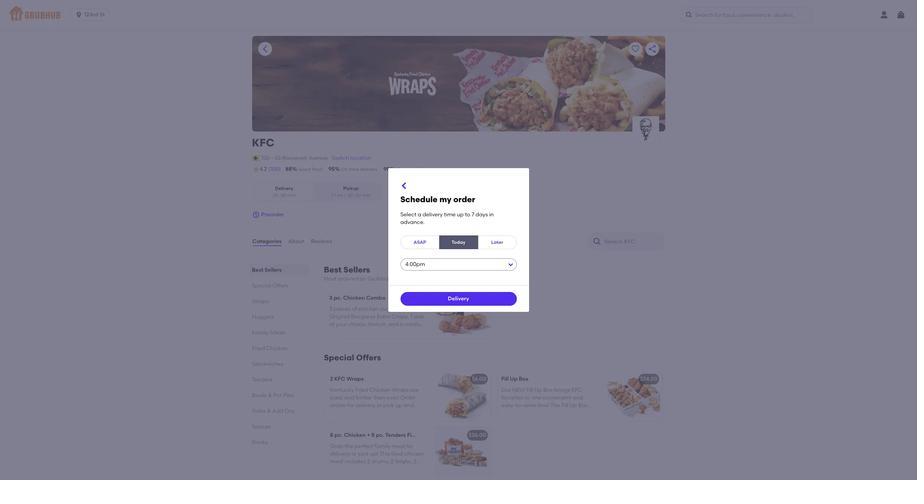 Task type: describe. For each thing, give the bounding box(es) containing it.
on
[[342, 167, 348, 172]]

pickup
[[343, 186, 359, 192]]

delivery for delivery 25–40 min
[[275, 186, 294, 192]]

categories button
[[252, 228, 282, 256]]

1
[[411, 314, 413, 320]]

tenders inside tenders tab
[[252, 377, 273, 384]]

share icon image
[[648, 44, 657, 54]]

min inside pickup 1.1 mi • 20–30 min
[[362, 193, 371, 198]]

$6.00
[[472, 377, 486, 383]]

ons
[[285, 409, 295, 415]]

1 8 from the left
[[330, 433, 334, 439]]

extra
[[377, 314, 391, 320]]

asap
[[414, 240, 427, 245]]

+
[[367, 433, 370, 439]]

time inside select a delivery time up to 7 days in advance.
[[444, 212, 456, 218]]

select
[[401, 212, 417, 218]]

offers inside tab
[[273, 283, 288, 289]]

your
[[336, 322, 347, 328]]

schedule
[[401, 195, 438, 204]]

sellers for best sellers
[[265, 267, 282, 274]]

sandwiches
[[252, 361, 283, 368]]

sides
[[252, 409, 266, 415]]

search icon image
[[593, 237, 602, 247]]

later
[[492, 240, 504, 245]]

about
[[288, 239, 305, 245]]

& for sides
[[267, 409, 271, 415]]

available
[[380, 306, 404, 313]]

1 horizontal spatial kfc
[[335, 377, 346, 383]]

good
[[299, 167, 311, 172]]

0 horizontal spatial fill
[[408, 433, 415, 439]]

delivery 25–40 min
[[273, 186, 296, 198]]

2 kfc wraps
[[330, 377, 364, 383]]

3 pieces of chicken available in original recipe or extra crispy,  1 side of your choice, biscuit, and a medium drink
[[329, 306, 427, 336]]

8 pc. chicken + 8 pc. tenders fill up
[[330, 433, 424, 439]]

pc. for best sellers
[[334, 295, 342, 302]]

$24.00
[[641, 377, 658, 383]]

sauces tab
[[252, 424, 306, 432]]

•
[[344, 193, 346, 198]]

biscuit,
[[369, 322, 387, 328]]

mi
[[337, 193, 343, 198]]

min inside delivery 25–40 min
[[288, 193, 296, 198]]

0 vertical spatial fill
[[502, 377, 509, 383]]

0 horizontal spatial up
[[416, 433, 424, 439]]

pickup 1.1 mi • 20–30 min
[[332, 186, 371, 198]]

today
[[452, 240, 466, 245]]

3 pc. chicken combo
[[329, 295, 386, 302]]

sides & add ons
[[252, 409, 295, 415]]

location
[[350, 155, 372, 161]]

avenue
[[309, 155, 328, 161]]

reviews
[[311, 239, 332, 245]]

special offers inside tab
[[252, 283, 288, 289]]

123rd
[[84, 11, 98, 18]]

best for best sellers
[[252, 267, 264, 274]]

best sellers tab
[[252, 267, 306, 275]]

svg image
[[75, 11, 83, 19]]

caret left icon image
[[261, 44, 270, 54]]

chicken for best sellers
[[343, 295, 365, 302]]

25–40
[[273, 193, 286, 198]]

3 pc. chicken combo image
[[434, 289, 492, 339]]

and
[[388, 322, 399, 328]]

in inside "3 pieces of chicken available in original recipe or extra crispy,  1 side of your choice, biscuit, and a medium drink"
[[405, 306, 410, 313]]

-
[[271, 155, 274, 161]]

on
[[360, 276, 367, 283]]

svg image inside preorder button
[[252, 211, 260, 219]]

reviews button
[[311, 228, 333, 256]]

preorder button
[[252, 208, 284, 222]]

special inside tab
[[252, 283, 271, 289]]

& for bowls
[[268, 393, 272, 399]]

up
[[457, 212, 464, 218]]

(100)
[[269, 166, 281, 173]]

side
[[414, 314, 425, 320]]

family
[[252, 330, 269, 337]]

grubhub
[[368, 276, 391, 283]]

nuggets tab
[[252, 314, 306, 322]]

main navigation navigation
[[0, 0, 918, 30]]

switch
[[332, 155, 349, 161]]

123rd st
[[84, 11, 105, 18]]

wraps tab
[[252, 298, 306, 306]]

days
[[476, 212, 488, 218]]

fill up box image
[[605, 372, 663, 421]]

3 for 3 pc. chicken combo
[[329, 295, 333, 302]]

90
[[384, 166, 390, 173]]

ordered
[[338, 276, 359, 283]]

save this restaurant button
[[629, 42, 643, 56]]

136
[[262, 155, 270, 161]]

in inside select a delivery time up to 7 days in advance.
[[490, 212, 494, 218]]

136 - 53 roosevelt avenue
[[262, 155, 328, 161]]

chicken
[[359, 306, 379, 313]]

today button
[[439, 236, 478, 250]]

1 horizontal spatial of
[[352, 306, 357, 313]]

st
[[100, 11, 105, 18]]

asap button
[[401, 236, 440, 250]]

$12.35
[[471, 294, 487, 300]]

my
[[440, 195, 452, 204]]

correct order
[[397, 167, 427, 172]]

136 - 53 roosevelt avenue button
[[261, 154, 328, 163]]

2 kfc wraps image
[[434, 372, 491, 421]]

1 horizontal spatial special offers
[[324, 354, 381, 363]]

later button
[[478, 236, 517, 250]]

crispy,
[[392, 314, 410, 320]]

or
[[371, 314, 376, 320]]

combo
[[366, 295, 386, 302]]

bowls
[[252, 393, 267, 399]]

wraps inside tab
[[252, 299, 269, 305]]

save this restaurant image
[[631, 44, 640, 54]]

recipe
[[351, 314, 369, 320]]

1 vertical spatial tenders
[[386, 433, 406, 439]]

best sellers most ordered on grubhub
[[324, 265, 391, 283]]

fried chicken
[[252, 346, 288, 352]]

medium
[[405, 322, 427, 328]]

drinks
[[252, 440, 268, 446]]

delivery button
[[401, 293, 517, 306]]

bowls & pot pies tab
[[252, 392, 306, 400]]

4.2
[[260, 166, 267, 173]]



Task type: locate. For each thing, give the bounding box(es) containing it.
1 horizontal spatial wraps
[[347, 377, 364, 383]]

0 horizontal spatial 8
[[330, 433, 334, 439]]

0 vertical spatial in
[[490, 212, 494, 218]]

1 vertical spatial delivery
[[448, 296, 469, 303]]

advance.
[[401, 219, 425, 226]]

original
[[329, 314, 350, 320]]

1 horizontal spatial sellers
[[344, 265, 370, 275]]

wraps up nuggets at the left bottom of the page
[[252, 299, 269, 305]]

0 vertical spatial up
[[510, 377, 518, 383]]

0 horizontal spatial a
[[400, 322, 404, 328]]

pies
[[284, 393, 294, 399]]

tenders tab
[[252, 376, 306, 384]]

1 horizontal spatial best
[[324, 265, 342, 275]]

order right correct
[[415, 167, 427, 172]]

0 horizontal spatial time
[[349, 167, 359, 172]]

choice,
[[348, 322, 367, 328]]

delivery left $12.35
[[448, 296, 469, 303]]

chicken for special offers
[[344, 433, 366, 439]]

sellers
[[344, 265, 370, 275], [265, 267, 282, 274]]

special offers tab
[[252, 282, 306, 290]]

sellers inside the best sellers most ordered on grubhub
[[344, 265, 370, 275]]

0 vertical spatial a
[[418, 212, 422, 218]]

option group containing delivery 25–40 min
[[252, 183, 383, 202]]

3 for 3 pieces of chicken available in original recipe or extra crispy,  1 side of your choice, biscuit, and a medium drink
[[329, 306, 333, 313]]

1 horizontal spatial delivery
[[423, 212, 443, 218]]

offers
[[273, 283, 288, 289], [356, 354, 381, 363]]

sellers inside best sellers tab
[[265, 267, 282, 274]]

1 vertical spatial special
[[324, 354, 354, 363]]

3 down most
[[329, 295, 333, 302]]

2
[[330, 377, 333, 383]]

best sellers
[[252, 267, 282, 274]]

min right 20–30
[[362, 193, 371, 198]]

kfc up 136
[[252, 136, 275, 149]]

1 horizontal spatial a
[[418, 212, 422, 218]]

0 horizontal spatial tenders
[[252, 377, 273, 384]]

delivery for schedule my order
[[423, 212, 443, 218]]

1 horizontal spatial min
[[362, 193, 371, 198]]

drink
[[329, 330, 342, 336]]

min
[[288, 193, 296, 198], [362, 193, 371, 198]]

a
[[418, 212, 422, 218], [400, 322, 404, 328]]

1 vertical spatial up
[[416, 433, 424, 439]]

pc. right +
[[376, 433, 384, 439]]

1 vertical spatial of
[[329, 322, 335, 328]]

1 min from the left
[[288, 193, 296, 198]]

1 vertical spatial 3
[[329, 306, 333, 313]]

1 vertical spatial chicken
[[266, 346, 288, 352]]

0 vertical spatial special offers
[[252, 283, 288, 289]]

3 left pieces
[[329, 306, 333, 313]]

2 min from the left
[[362, 193, 371, 198]]

chicken
[[343, 295, 365, 302], [266, 346, 288, 352], [344, 433, 366, 439]]

best
[[324, 265, 342, 275], [252, 267, 264, 274]]

delivery down location
[[360, 167, 378, 172]]

meals
[[270, 330, 286, 337]]

offers down best sellers tab
[[273, 283, 288, 289]]

fill
[[502, 377, 509, 383], [408, 433, 415, 439]]

special offers
[[252, 283, 288, 289], [324, 354, 381, 363]]

special offers down best sellers
[[252, 283, 288, 289]]

1 vertical spatial delivery
[[423, 212, 443, 218]]

pc. for special offers
[[335, 433, 343, 439]]

to
[[465, 212, 471, 218]]

sellers up special offers tab
[[265, 267, 282, 274]]

chicken inside tab
[[266, 346, 288, 352]]

1 horizontal spatial time
[[444, 212, 456, 218]]

1 horizontal spatial delivery
[[448, 296, 469, 303]]

0 horizontal spatial wraps
[[252, 299, 269, 305]]

time
[[349, 167, 359, 172], [444, 212, 456, 218]]

1 vertical spatial &
[[267, 409, 271, 415]]

0 horizontal spatial delivery
[[360, 167, 378, 172]]

1 horizontal spatial order
[[454, 195, 476, 204]]

95
[[329, 166, 335, 173]]

2 3 from the top
[[329, 306, 333, 313]]

in
[[490, 212, 494, 218], [405, 306, 410, 313]]

order up to
[[454, 195, 476, 204]]

family meals
[[252, 330, 286, 337]]

0 horizontal spatial offers
[[273, 283, 288, 289]]

bowls & pot pies
[[252, 393, 294, 399]]

0 horizontal spatial special offers
[[252, 283, 288, 289]]

pot
[[274, 393, 282, 399]]

0 horizontal spatial min
[[288, 193, 296, 198]]

0 vertical spatial chicken
[[343, 295, 365, 302]]

0 vertical spatial time
[[349, 167, 359, 172]]

chicken left +
[[344, 433, 366, 439]]

fried
[[252, 346, 265, 352]]

8 left +
[[330, 433, 334, 439]]

& left add
[[267, 409, 271, 415]]

$36.00
[[469, 433, 486, 439]]

chicken up pieces
[[343, 295, 365, 302]]

88
[[286, 166, 292, 173]]

time right on
[[349, 167, 359, 172]]

of
[[352, 306, 357, 313], [329, 322, 335, 328]]

0 horizontal spatial delivery
[[275, 186, 294, 192]]

about button
[[288, 228, 305, 256]]

1 horizontal spatial fill
[[502, 377, 509, 383]]

add
[[273, 409, 283, 415]]

1 vertical spatial time
[[444, 212, 456, 218]]

drinks tab
[[252, 439, 306, 447]]

a inside select a delivery time up to 7 days in advance.
[[418, 212, 422, 218]]

0 vertical spatial 3
[[329, 295, 333, 302]]

a up advance.
[[418, 212, 422, 218]]

8 right +
[[372, 433, 375, 439]]

up
[[510, 377, 518, 383], [416, 433, 424, 439]]

categories
[[253, 239, 282, 245]]

subscription pass image
[[252, 155, 260, 162]]

good food
[[299, 167, 323, 172]]

delivery down schedule my order
[[423, 212, 443, 218]]

pc. left +
[[335, 433, 343, 439]]

schedule my order
[[401, 195, 476, 204]]

0 horizontal spatial order
[[415, 167, 427, 172]]

select a delivery time up to 7 days in advance.
[[401, 212, 494, 226]]

&
[[268, 393, 272, 399], [267, 409, 271, 415]]

option group
[[252, 183, 383, 202]]

best inside the best sellers most ordered on grubhub
[[324, 265, 342, 275]]

1 vertical spatial in
[[405, 306, 410, 313]]

special up 2
[[324, 354, 354, 363]]

0 vertical spatial kfc
[[252, 136, 275, 149]]

1 vertical spatial special offers
[[324, 354, 381, 363]]

8 pc. chicken + 8 pc. tenders fill up image
[[434, 428, 491, 478]]

delivery inside button
[[448, 296, 469, 303]]

star icon image
[[252, 166, 260, 174]]

1 horizontal spatial up
[[510, 377, 518, 383]]

Search KFC search field
[[604, 239, 663, 246]]

best for best sellers most ordered on grubhub
[[324, 265, 342, 275]]

offers up the 2 kfc wraps
[[356, 354, 381, 363]]

8
[[330, 433, 334, 439], [372, 433, 375, 439]]

1.1
[[332, 193, 336, 198]]

1 3 from the top
[[329, 295, 333, 302]]

1 horizontal spatial tenders
[[386, 433, 406, 439]]

0 vertical spatial &
[[268, 393, 272, 399]]

0 horizontal spatial sellers
[[265, 267, 282, 274]]

0 vertical spatial delivery
[[360, 167, 378, 172]]

1 horizontal spatial special
[[324, 354, 354, 363]]

food
[[312, 167, 323, 172]]

0 vertical spatial order
[[415, 167, 427, 172]]

tenders right +
[[386, 433, 406, 439]]

time left up at the top of the page
[[444, 212, 456, 218]]

1 vertical spatial a
[[400, 322, 404, 328]]

0 vertical spatial offers
[[273, 283, 288, 289]]

delivery inside delivery 25–40 min
[[275, 186, 294, 192]]

svg image
[[897, 10, 906, 20], [686, 11, 694, 19], [400, 181, 409, 191], [252, 211, 260, 219]]

special down best sellers
[[252, 283, 271, 289]]

sauces
[[252, 424, 271, 431]]

delivery up 25–40
[[275, 186, 294, 192]]

3 inside "3 pieces of chicken available in original recipe or extra crispy,  1 side of your choice, biscuit, and a medium drink"
[[329, 306, 333, 313]]

box
[[519, 377, 529, 383]]

53
[[275, 155, 281, 161]]

kfc right 2
[[335, 377, 346, 383]]

best up special offers tab
[[252, 267, 264, 274]]

sellers for best sellers most ordered on grubhub
[[344, 265, 370, 275]]

0 vertical spatial of
[[352, 306, 357, 313]]

0 horizontal spatial in
[[405, 306, 410, 313]]

7
[[472, 212, 475, 218]]

kfc logo image
[[633, 116, 660, 143]]

wraps
[[252, 299, 269, 305], [347, 377, 364, 383]]

best inside tab
[[252, 267, 264, 274]]

2 8 from the left
[[372, 433, 375, 439]]

0 horizontal spatial best
[[252, 267, 264, 274]]

0 horizontal spatial special
[[252, 283, 271, 289]]

& left pot
[[268, 393, 272, 399]]

switch location
[[332, 155, 372, 161]]

roosevelt
[[282, 155, 308, 161]]

1 horizontal spatial offers
[[356, 354, 381, 363]]

1 horizontal spatial 8
[[372, 433, 375, 439]]

fill up box
[[502, 377, 529, 383]]

tenders up bowls
[[252, 377, 273, 384]]

1 vertical spatial order
[[454, 195, 476, 204]]

1 vertical spatial kfc
[[335, 377, 346, 383]]

sides & add ons tab
[[252, 408, 306, 416]]

0 vertical spatial wraps
[[252, 299, 269, 305]]

20–30
[[348, 193, 361, 198]]

special offers up the 2 kfc wraps
[[324, 354, 381, 363]]

pc. up pieces
[[334, 295, 342, 302]]

in right days
[[490, 212, 494, 218]]

best up most
[[324, 265, 342, 275]]

0 vertical spatial delivery
[[275, 186, 294, 192]]

chicken down 'meals'
[[266, 346, 288, 352]]

1 vertical spatial wraps
[[347, 377, 364, 383]]

0 vertical spatial tenders
[[252, 377, 273, 384]]

delivery inside select a delivery time up to 7 days in advance.
[[423, 212, 443, 218]]

sellers up the 'on' at left
[[344, 265, 370, 275]]

on time delivery
[[342, 167, 378, 172]]

a inside "3 pieces of chicken available in original recipe or extra crispy,  1 side of your choice, biscuit, and a medium drink"
[[400, 322, 404, 328]]

switch location button
[[332, 154, 372, 163]]

0 vertical spatial special
[[252, 283, 271, 289]]

delivery for delivery
[[448, 296, 469, 303]]

fried chicken tab
[[252, 345, 306, 353]]

of up drink
[[329, 322, 335, 328]]

family meals tab
[[252, 329, 306, 337]]

of up recipe
[[352, 306, 357, 313]]

min right 25–40
[[288, 193, 296, 198]]

1 vertical spatial fill
[[408, 433, 415, 439]]

correct
[[397, 167, 414, 172]]

0 horizontal spatial kfc
[[252, 136, 275, 149]]

in up crispy,
[[405, 306, 410, 313]]

wraps right 2
[[347, 377, 364, 383]]

1 horizontal spatial in
[[490, 212, 494, 218]]

delivery for 95
[[360, 167, 378, 172]]

preorder
[[261, 212, 284, 218]]

0 horizontal spatial of
[[329, 322, 335, 328]]

tenders
[[252, 377, 273, 384], [386, 433, 406, 439]]

sandwiches tab
[[252, 361, 306, 369]]

a down crispy,
[[400, 322, 404, 328]]

1 vertical spatial offers
[[356, 354, 381, 363]]

2 vertical spatial chicken
[[344, 433, 366, 439]]



Task type: vqa. For each thing, say whether or not it's contained in the screenshot.
1st the pita from left
no



